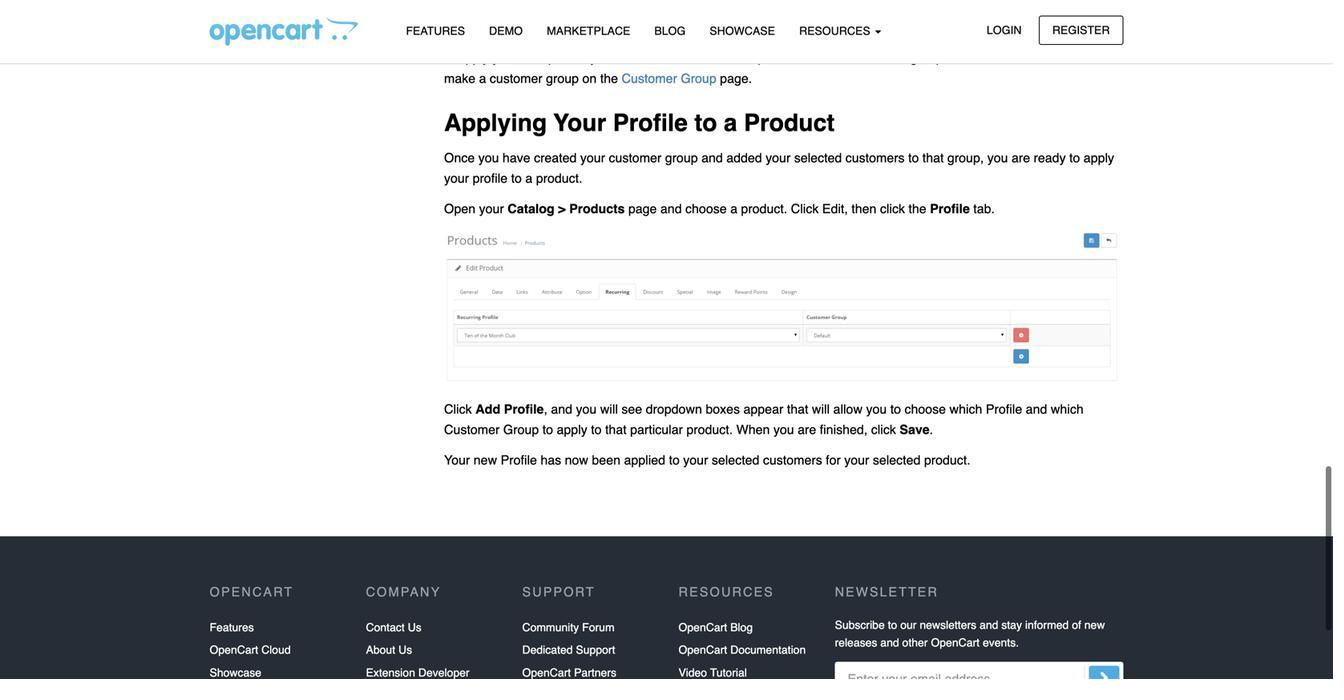 Task type: vqa. For each thing, say whether or not it's contained in the screenshot.


Task type: locate. For each thing, give the bounding box(es) containing it.
profile
[[970, 30, 1006, 45], [613, 109, 688, 137], [930, 201, 970, 216], [504, 401, 544, 416], [986, 401, 1022, 416], [501, 453, 537, 467]]

marketplace
[[547, 24, 630, 37]]

support
[[522, 585, 595, 599], [576, 644, 615, 656]]

applying profile to product image
[[444, 229, 1124, 389]]

1 vertical spatial choose
[[905, 401, 946, 416]]

1 horizontal spatial customer
[[609, 150, 662, 165]]

1 vertical spatial finished,
[[820, 422, 868, 437]]

1 horizontal spatial selected
[[794, 150, 842, 165]]

0 horizontal spatial which
[[950, 401, 982, 416]]

1 vertical spatial page.
[[720, 71, 752, 86]]

0 vertical spatial group
[[681, 71, 717, 86]]

to up been
[[591, 422, 602, 437]]

a down added
[[730, 201, 738, 216]]

0 horizontal spatial customer
[[444, 422, 500, 437]]

1 vertical spatial blog
[[730, 621, 753, 634]]

allow
[[833, 401, 863, 416]]

choose right 'page' on the top left
[[686, 201, 727, 216]]

0 vertical spatial profile
[[851, 30, 886, 45]]

product. down .
[[924, 453, 971, 467]]

0 vertical spatial click
[[791, 201, 819, 216]]

blog up opencart documentation
[[730, 621, 753, 634]]

1 horizontal spatial choose
[[905, 401, 946, 416]]

1 horizontal spatial see
[[771, 30, 792, 45]]

0 vertical spatial that
[[923, 150, 944, 165]]

features up opencart cloud
[[210, 621, 254, 634]]

1 horizontal spatial that
[[787, 401, 808, 416]]

group inside "do not forget to save when you are finished, and you will see your new profile listed on your profile page. now, in order to apply your new profile, you must connect it both to a product and to a customer group. learn more about how to make a customer group on the"
[[546, 71, 579, 86]]

are left ready
[[1012, 150, 1030, 165]]

to right both
[[733, 50, 744, 65]]

0 vertical spatial apply
[[458, 50, 489, 65]]

profile inside once you have created your customer group and added your selected customers to that group, you are ready to apply your profile to a product.
[[473, 171, 508, 186]]

in
[[1077, 30, 1087, 45]]

1 horizontal spatial which
[[1051, 401, 1084, 416]]

apply right ready
[[1084, 150, 1114, 165]]

1 vertical spatial click
[[444, 401, 472, 416]]

1 vertical spatial us
[[398, 644, 412, 656]]

us for about us
[[398, 644, 412, 656]]

0 horizontal spatial finished,
[[650, 30, 697, 45]]

see up particular
[[622, 401, 642, 416]]

support up "community"
[[522, 585, 595, 599]]

to down ,
[[543, 422, 553, 437]]

finished, down allow on the right bottom of page
[[820, 422, 868, 437]]

page. inside "do not forget to save when you are finished, and you will see your new profile listed on your profile page. now, in order to apply your new profile, you must connect it both to a product and to a customer group. learn more about how to make a customer group on the"
[[1010, 30, 1042, 45]]

will up been
[[600, 401, 618, 416]]

1 vertical spatial features link
[[210, 616, 254, 639]]

click
[[880, 201, 905, 216], [871, 422, 896, 437]]

0 horizontal spatial selected
[[712, 453, 760, 467]]

us right about
[[398, 644, 412, 656]]

and
[[701, 30, 722, 45], [804, 50, 826, 65], [702, 150, 723, 165], [661, 201, 682, 216], [551, 401, 572, 416], [1026, 401, 1047, 416], [980, 618, 998, 631], [881, 636, 899, 649]]

product. inside , and you will see dropdown boxes appear that will allow you to choose which profile and which customer group to apply to that particular product. when you are finished, click
[[687, 422, 733, 437]]

finished, up "connect"
[[650, 30, 697, 45]]

2 vertical spatial customer
[[609, 150, 662, 165]]

your up "created" at the top left
[[554, 109, 606, 137]]

support inside dedicated support link
[[576, 644, 615, 656]]

your down click add profile
[[444, 453, 470, 467]]

opencart down newsletters
[[931, 636, 980, 649]]

opencart cloud link
[[210, 639, 291, 661]]

0 horizontal spatial that
[[605, 422, 627, 437]]

customers up then
[[846, 150, 905, 165]]

2 which from the left
[[1051, 401, 1084, 416]]

your right added
[[766, 150, 791, 165]]

forget
[[486, 30, 518, 45]]

product. down once you have created your customer group and added your selected customers to that group, you are ready to apply your profile to a product.
[[741, 201, 787, 216]]

your
[[554, 109, 606, 137], [444, 453, 470, 467]]

to down resources link
[[829, 50, 840, 65]]

0 horizontal spatial customers
[[763, 453, 822, 467]]

are right when
[[798, 422, 816, 437]]

save .
[[900, 422, 933, 437]]

product. down "created" at the top left
[[536, 171, 582, 186]]

resources link
[[787, 17, 894, 45]]

community forum
[[522, 621, 615, 634]]

showcase
[[710, 24, 775, 37]]

appear
[[744, 401, 784, 416]]

resources up opencart blog
[[679, 585, 774, 599]]

a
[[747, 50, 754, 65], [843, 50, 851, 65], [479, 71, 486, 86], [724, 109, 737, 137], [525, 171, 533, 186], [730, 201, 738, 216]]

your up product
[[796, 30, 821, 45]]

0 horizontal spatial are
[[627, 30, 646, 45]]

0 vertical spatial are
[[627, 30, 646, 45]]

profile,
[[548, 50, 587, 65]]

0 vertical spatial see
[[771, 30, 792, 45]]

1 vertical spatial click
[[871, 422, 896, 437]]

finished,
[[650, 30, 697, 45], [820, 422, 868, 437]]

customer down applying your profile to a product
[[609, 150, 662, 165]]

which
[[950, 401, 982, 416], [1051, 401, 1084, 416]]

blog up "connect"
[[655, 24, 686, 37]]

page. down both
[[720, 71, 752, 86]]

opencart up opencart cloud
[[210, 585, 294, 599]]

1 vertical spatial features
[[210, 621, 254, 634]]

see inside "do not forget to save when you are finished, and you will see your new profile listed on your profile page. now, in order to apply your new profile, you must connect it both to a product and to a customer group. learn more about how to make a customer group on the"
[[771, 30, 792, 45]]

dropdown
[[646, 401, 702, 416]]

to inside "subscribe to our newsletters and stay informed of new releases and other opencart events."
[[888, 618, 897, 631]]

you
[[603, 30, 624, 45], [726, 30, 747, 45], [590, 50, 611, 65], [478, 150, 499, 165], [988, 150, 1008, 165], [576, 401, 597, 416], [866, 401, 887, 416], [774, 422, 794, 437]]

group down it
[[681, 71, 717, 86]]

opencart for opencart
[[210, 585, 294, 599]]

0 vertical spatial on
[[923, 30, 938, 45]]

new inside "subscribe to our newsletters and stay informed of new releases and other opencart events."
[[1085, 618, 1105, 631]]

more
[[987, 50, 1016, 65]]

profile inside "do not forget to save when you are finished, and you will see your new profile listed on your profile page. now, in order to apply your new profile, you must connect it both to a product and to a customer group. learn more about how to make a customer group on the"
[[970, 30, 1006, 45]]

will left allow on the right bottom of page
[[812, 401, 830, 416]]

customer
[[622, 71, 677, 86], [444, 422, 500, 437]]

a up added
[[724, 109, 737, 137]]

2 vertical spatial apply
[[557, 422, 587, 437]]

opencart
[[210, 585, 294, 599], [679, 621, 727, 634], [931, 636, 980, 649], [210, 644, 258, 656], [679, 644, 727, 656]]

that right appear
[[787, 401, 808, 416]]

do not forget to save when you are finished, and you will see your new profile listed on your profile page. now, in order to apply your new profile, you must connect it both to a product and to a customer group. learn more about how to make a customer group on the
[[444, 30, 1121, 86]]

you down appear
[[774, 422, 794, 437]]

been
[[592, 453, 621, 467]]

0 horizontal spatial on
[[582, 71, 597, 86]]

will up product
[[750, 30, 768, 45]]

click left save .
[[871, 422, 896, 437]]

1 vertical spatial group
[[503, 422, 539, 437]]

apply down "not"
[[458, 50, 489, 65]]

opencart for opencart documentation
[[679, 644, 727, 656]]

1 horizontal spatial group
[[681, 71, 717, 86]]

other
[[902, 636, 928, 649]]

a down resources link
[[843, 50, 851, 65]]

the right then
[[909, 201, 926, 216]]

1 vertical spatial your
[[444, 453, 470, 467]]

selected down when
[[712, 453, 760, 467]]

new
[[824, 30, 848, 45], [521, 50, 545, 65], [474, 453, 497, 467], [1085, 618, 1105, 631]]

0 horizontal spatial group
[[503, 422, 539, 437]]

0 horizontal spatial will
[[600, 401, 618, 416]]

1 horizontal spatial customers
[[846, 150, 905, 165]]

save
[[536, 30, 565, 45], [900, 422, 930, 437]]

0 vertical spatial save
[[536, 30, 565, 45]]

0 vertical spatial group
[[546, 71, 579, 86]]

1 horizontal spatial resources
[[799, 24, 874, 37]]

1 horizontal spatial group
[[665, 150, 698, 165]]

0 horizontal spatial group
[[546, 71, 579, 86]]

1 horizontal spatial profile
[[851, 30, 886, 45]]

1 horizontal spatial will
[[750, 30, 768, 45]]

click inside , and you will see dropdown boxes appear that will allow you to choose which profile and which customer group to apply to that particular product. when you are finished, click
[[871, 422, 896, 437]]

1 horizontal spatial page.
[[1010, 30, 1042, 45]]

opencart for opencart cloud
[[210, 644, 258, 656]]

features link up make
[[394, 17, 477, 45]]

your
[[796, 30, 821, 45], [941, 30, 966, 45], [493, 50, 518, 65], [580, 150, 605, 165], [766, 150, 791, 165], [444, 171, 469, 186], [479, 201, 504, 216], [683, 453, 708, 467], [844, 453, 869, 467]]

1 vertical spatial on
[[582, 71, 597, 86]]

finished, inside , and you will see dropdown boxes appear that will allow you to choose which profile and which customer group to apply to that particular product. when you are finished, click
[[820, 422, 868, 437]]

open
[[444, 201, 476, 216]]

profile left listed
[[851, 30, 886, 45]]

opencart inside "subscribe to our newsletters and stay informed of new releases and other opencart events."
[[931, 636, 980, 649]]

see inside , and you will see dropdown boxes appear that will allow you to choose which profile and which customer group to apply to that particular product. when you are finished, click
[[622, 401, 642, 416]]

listed
[[890, 30, 920, 45]]

0 horizontal spatial save
[[536, 30, 565, 45]]

choose inside , and you will see dropdown boxes appear that will allow you to choose which profile and which customer group to apply to that particular product. when you are finished, click
[[905, 401, 946, 416]]

opencart down opencart blog link
[[679, 644, 727, 656]]

opencart left cloud
[[210, 644, 258, 656]]

features link up opencart cloud
[[210, 616, 254, 639]]

click
[[791, 201, 819, 216], [444, 401, 472, 416]]

selected
[[794, 150, 842, 165], [712, 453, 760, 467], [873, 453, 921, 467]]

community
[[522, 621, 579, 634]]

2 horizontal spatial customer
[[854, 50, 907, 65]]

1 vertical spatial group
[[665, 150, 698, 165]]

customer down add
[[444, 422, 500, 437]]

profile inside , and you will see dropdown boxes appear that will allow you to choose which profile and which customer group to apply to that particular product. when you are finished, click
[[986, 401, 1022, 416]]

both
[[704, 50, 729, 65]]

features link
[[394, 17, 477, 45], [210, 616, 254, 639]]

that
[[923, 150, 944, 165], [787, 401, 808, 416], [605, 422, 627, 437]]

that up been
[[605, 422, 627, 437]]

particular
[[630, 422, 683, 437]]

product
[[758, 50, 801, 65]]

1 horizontal spatial on
[[923, 30, 938, 45]]

to
[[522, 30, 533, 45], [444, 50, 455, 65], [733, 50, 744, 65], [829, 50, 840, 65], [1082, 50, 1093, 65], [695, 109, 717, 137], [908, 150, 919, 165], [1070, 150, 1080, 165], [511, 171, 522, 186], [890, 401, 901, 416], [543, 422, 553, 437], [591, 422, 602, 437], [669, 453, 680, 467], [888, 618, 897, 631]]

profile down have
[[473, 171, 508, 186]]

1 vertical spatial profile
[[473, 171, 508, 186]]

selected down save .
[[873, 453, 921, 467]]

that left group,
[[923, 150, 944, 165]]

contact us
[[366, 621, 422, 634]]

1 horizontal spatial finished,
[[820, 422, 868, 437]]

features link for opencart cloud
[[210, 616, 254, 639]]

profile inside "do not forget to save when you are finished, and you will see your new profile listed on your profile page. now, in order to apply your new profile, you must connect it both to a product and to a customer group. learn more about how to make a customer group on the"
[[851, 30, 886, 45]]

blog link
[[643, 17, 698, 45]]

2 horizontal spatial are
[[1012, 150, 1030, 165]]

page. up about
[[1010, 30, 1042, 45]]

group down the profile,
[[546, 71, 579, 86]]

documentation
[[730, 644, 806, 656]]

1 horizontal spatial features link
[[394, 17, 477, 45]]

resources
[[799, 24, 874, 37], [679, 585, 774, 599]]

new down add
[[474, 453, 497, 467]]

it
[[694, 50, 701, 65]]

2 horizontal spatial apply
[[1084, 150, 1114, 165]]

0 vertical spatial click
[[880, 201, 905, 216]]

catalog
[[508, 201, 555, 216]]

resources up product
[[799, 24, 874, 37]]

0 vertical spatial resources
[[799, 24, 874, 37]]

click add profile
[[444, 401, 544, 416]]

customer down listed
[[854, 50, 907, 65]]

1 vertical spatial customer
[[444, 422, 500, 437]]

the
[[600, 71, 618, 86], [909, 201, 926, 216]]

1 vertical spatial support
[[576, 644, 615, 656]]

support down "forum"
[[576, 644, 615, 656]]

on down the profile,
[[582, 71, 597, 86]]

add
[[476, 401, 500, 416]]

us right contact
[[408, 621, 422, 634]]

the down must
[[600, 71, 618, 86]]

product. down boxes
[[687, 422, 733, 437]]

1 horizontal spatial your
[[554, 109, 606, 137]]

customer down forget
[[490, 71, 543, 86]]

1 horizontal spatial apply
[[557, 422, 587, 437]]

1 vertical spatial customer
[[490, 71, 543, 86]]

0 horizontal spatial features
[[210, 621, 254, 634]]

to left our
[[888, 618, 897, 631]]

product.
[[536, 171, 582, 186], [741, 201, 787, 216], [687, 422, 733, 437], [924, 453, 971, 467]]

a down have
[[525, 171, 533, 186]]

0 vertical spatial features link
[[394, 17, 477, 45]]

customer down "connect"
[[622, 71, 677, 86]]

0 horizontal spatial the
[[600, 71, 618, 86]]

1 vertical spatial resources
[[679, 585, 774, 599]]

customers left for
[[763, 453, 822, 467]]

1 horizontal spatial are
[[798, 422, 816, 437]]

opencart up opencart documentation
[[679, 621, 727, 634]]

group down applying your profile to a product
[[665, 150, 698, 165]]

group
[[546, 71, 579, 86], [665, 150, 698, 165]]

2 vertical spatial are
[[798, 422, 816, 437]]

0 vertical spatial customer
[[854, 50, 907, 65]]

0 vertical spatial your
[[554, 109, 606, 137]]

0 vertical spatial us
[[408, 621, 422, 634]]

order
[[1091, 30, 1121, 45]]

on up group.
[[923, 30, 938, 45]]

2 horizontal spatial that
[[923, 150, 944, 165]]

choose up .
[[905, 401, 946, 416]]

will
[[750, 30, 768, 45], [600, 401, 618, 416], [812, 401, 830, 416]]

that inside once you have created your customer group and added your selected customers to that group, you are ready to apply your profile to a product.
[[923, 150, 944, 165]]

customer group link
[[622, 71, 717, 86]]

0 horizontal spatial see
[[622, 401, 642, 416]]

0 vertical spatial blog
[[655, 24, 686, 37]]

subscribe to our newsletters and stay informed of new releases and other opencart events.
[[835, 618, 1105, 649]]

opencart documentation
[[679, 644, 806, 656]]

group
[[681, 71, 717, 86], [503, 422, 539, 437]]

1 vertical spatial see
[[622, 401, 642, 416]]

you right group,
[[988, 150, 1008, 165]]

0 vertical spatial the
[[600, 71, 618, 86]]

showcase link
[[698, 17, 787, 45]]

to down customer group page.
[[695, 109, 717, 137]]

1 vertical spatial save
[[900, 422, 930, 437]]

1 horizontal spatial the
[[909, 201, 926, 216]]

group down click add profile
[[503, 422, 539, 437]]

0 vertical spatial customer
[[622, 71, 677, 86]]

click right then
[[880, 201, 905, 216]]

1 vertical spatial the
[[909, 201, 926, 216]]

profile
[[851, 30, 886, 45], [473, 171, 508, 186]]

1 vertical spatial are
[[1012, 150, 1030, 165]]

0 horizontal spatial click
[[444, 401, 472, 416]]

0 vertical spatial page.
[[1010, 30, 1042, 45]]

features
[[406, 24, 465, 37], [210, 621, 254, 634]]

you right ,
[[576, 401, 597, 416]]

0 vertical spatial customers
[[846, 150, 905, 165]]

blog
[[655, 24, 686, 37], [730, 621, 753, 634]]

apply up now
[[557, 422, 587, 437]]

0 vertical spatial features
[[406, 24, 465, 37]]

group.
[[910, 50, 947, 65]]

are inside "do not forget to save when you are finished, and you will see your new profile listed on your profile page. now, in order to apply your new profile, you must connect it both to a product and to a customer group. learn more about how to make a customer group on the"
[[627, 30, 646, 45]]

, and you will see dropdown boxes appear that will allow you to choose which profile and which customer group to apply to that particular product. when you are finished, click
[[444, 401, 1084, 437]]

the inside "do not forget to save when you are finished, and you will see your new profile listed on your profile page. now, in order to apply your new profile, you must connect it both to a product and to a customer group. learn more about how to make a customer group on the"
[[600, 71, 618, 86]]

0 horizontal spatial your
[[444, 453, 470, 467]]

group inside once you have created your customer group and added your selected customers to that group, you are ready to apply your profile to a product.
[[665, 150, 698, 165]]



Task type: describe. For each thing, give the bounding box(es) containing it.
products
[[569, 201, 625, 216]]

2 horizontal spatial will
[[812, 401, 830, 416]]

must
[[615, 50, 642, 65]]

forum
[[582, 621, 615, 634]]

features for demo
[[406, 24, 465, 37]]

dedicated support link
[[522, 639, 615, 661]]

boxes
[[706, 401, 740, 416]]

are inside once you have created your customer group and added your selected customers to that group, you are ready to apply your profile to a product.
[[1012, 150, 1030, 165]]

to right forget
[[522, 30, 533, 45]]

once you have created your customer group and added your selected customers to that group, you are ready to apply your profile to a product.
[[444, 150, 1114, 186]]

a inside once you have created your customer group and added your selected customers to that group, you are ready to apply your profile to a product.
[[525, 171, 533, 186]]

and inside once you have created your customer group and added your selected customers to that group, you are ready to apply your profile to a product.
[[702, 150, 723, 165]]

ready
[[1034, 150, 1066, 165]]

dedicated
[[522, 644, 573, 656]]

are inside , and you will see dropdown boxes appear that will allow you to choose which profile and which customer group to apply to that particular product. when you are finished, click
[[798, 422, 816, 437]]

>
[[558, 201, 566, 216]]

about us link
[[366, 639, 412, 661]]

now,
[[1045, 30, 1074, 45]]

dedicated support
[[522, 644, 615, 656]]

has
[[541, 453, 561, 467]]

0 vertical spatial support
[[522, 585, 595, 599]]

customer inside , and you will see dropdown boxes appear that will allow you to choose which profile and which customer group to apply to that particular product. when you are finished, click
[[444, 422, 500, 437]]

opencart documentation link
[[679, 639, 806, 661]]

to left group,
[[908, 150, 919, 165]]

make
[[444, 71, 476, 86]]

applied
[[624, 453, 665, 467]]

will inside "do not forget to save when you are finished, and you will see your new profile listed on your profile page. now, in order to apply your new profile, you must connect it both to a product and to a customer group. learn more about how to make a customer group on the"
[[750, 30, 768, 45]]

tab.
[[974, 201, 995, 216]]

subscribe
[[835, 618, 885, 631]]

added
[[727, 150, 762, 165]]

stay
[[1002, 618, 1022, 631]]

once
[[444, 150, 475, 165]]

product
[[744, 109, 835, 137]]

about
[[366, 644, 395, 656]]

opencart blog link
[[679, 616, 753, 639]]

events.
[[983, 636, 1019, 649]]

not
[[464, 30, 482, 45]]

opencart - open source shopping cart solution image
[[210, 17, 358, 46]]

applying
[[444, 109, 547, 137]]

login link
[[973, 16, 1035, 45]]

contact
[[366, 621, 405, 634]]

created
[[534, 150, 577, 165]]

cloud
[[261, 644, 291, 656]]

1 which from the left
[[950, 401, 982, 416]]

apply inside , and you will see dropdown boxes appear that will allow you to choose which profile and which customer group to apply to that particular product. when you are finished, click
[[557, 422, 587, 437]]

opencart blog
[[679, 621, 753, 634]]

finished, inside "do not forget to save when you are finished, and you will see your new profile listed on your profile page. now, in order to apply your new profile, you must connect it both to a product and to a customer group. learn more about how to make a customer group on the"
[[650, 30, 697, 45]]

save inside "do not forget to save when you are finished, and you will see your new profile listed on your profile page. now, in order to apply your new profile, you must connect it both to a product and to a customer group. learn more about how to make a customer group on the"
[[536, 30, 565, 45]]

0 horizontal spatial choose
[[686, 201, 727, 216]]

features link for demo
[[394, 17, 477, 45]]

about
[[1020, 50, 1052, 65]]

edit,
[[822, 201, 848, 216]]

your right "created" at the top left
[[580, 150, 605, 165]]

page
[[628, 201, 657, 216]]

to right applied
[[669, 453, 680, 467]]

1 vertical spatial that
[[787, 401, 808, 416]]

your right applied
[[683, 453, 708, 467]]

customers inside once you have created your customer group and added your selected customers to that group, you are ready to apply your profile to a product.
[[846, 150, 905, 165]]

community forum link
[[522, 616, 615, 639]]

2 vertical spatial that
[[605, 422, 627, 437]]

0 horizontal spatial customer
[[490, 71, 543, 86]]

your right open
[[479, 201, 504, 216]]

of
[[1072, 618, 1081, 631]]

company
[[366, 585, 441, 599]]

informed
[[1025, 618, 1069, 631]]

blog inside "link"
[[655, 24, 686, 37]]

.
[[930, 422, 933, 437]]

us for contact us
[[408, 621, 422, 634]]

your right for
[[844, 453, 869, 467]]

to up save .
[[890, 401, 901, 416]]

demo link
[[477, 17, 535, 45]]

your up learn
[[941, 30, 966, 45]]

to down the do
[[444, 50, 455, 65]]

opencart for opencart blog
[[679, 621, 727, 634]]

when
[[569, 30, 600, 45]]

marketplace link
[[535, 17, 643, 45]]

1 vertical spatial customers
[[763, 453, 822, 467]]

releases
[[835, 636, 877, 649]]

then
[[852, 201, 877, 216]]

you right allow on the right bottom of page
[[866, 401, 887, 416]]

register
[[1053, 24, 1110, 36]]

new left the profile,
[[521, 50, 545, 65]]

contact us link
[[366, 616, 422, 639]]

angle right image
[[1100, 668, 1109, 679]]

do
[[444, 30, 461, 45]]

a right make
[[479, 71, 486, 86]]

1 horizontal spatial customer
[[622, 71, 677, 86]]

your new profile has now been applied to your selected customers for your selected product.
[[444, 453, 971, 467]]

newsletters
[[920, 618, 977, 631]]

have
[[503, 150, 530, 165]]

1 horizontal spatial click
[[791, 201, 819, 216]]

register link
[[1039, 16, 1124, 45]]

your down the once
[[444, 171, 469, 186]]

0 horizontal spatial page.
[[720, 71, 752, 86]]

customer inside once you have created your customer group and added your selected customers to that group, you are ready to apply your profile to a product.
[[609, 150, 662, 165]]

to right how
[[1082, 50, 1093, 65]]

group,
[[948, 150, 984, 165]]

for
[[826, 453, 841, 467]]

applying your profile to a product
[[444, 109, 835, 137]]

,
[[544, 401, 547, 416]]

product. inside once you have created your customer group and added your selected customers to that group, you are ready to apply your profile to a product.
[[536, 171, 582, 186]]

login
[[987, 24, 1022, 36]]

to right ready
[[1070, 150, 1080, 165]]

group inside , and you will see dropdown boxes appear that will allow you to choose which profile and which customer group to apply to that particular product. when you are finished, click
[[503, 422, 539, 437]]

you up must
[[603, 30, 624, 45]]

you left have
[[478, 150, 499, 165]]

apply inside once you have created your customer group and added your selected customers to that group, you are ready to apply your profile to a product.
[[1084, 150, 1114, 165]]

new left listed
[[824, 30, 848, 45]]

selected inside once you have created your customer group and added your selected customers to that group, you are ready to apply your profile to a product.
[[794, 150, 842, 165]]

now
[[565, 453, 588, 467]]

1 horizontal spatial save
[[900, 422, 930, 437]]

your down forget
[[493, 50, 518, 65]]

how
[[1055, 50, 1079, 65]]

when
[[736, 422, 770, 437]]

a down showcase link
[[747, 50, 754, 65]]

to down have
[[511, 171, 522, 186]]

1 horizontal spatial blog
[[730, 621, 753, 634]]

demo
[[489, 24, 523, 37]]

2 horizontal spatial selected
[[873, 453, 921, 467]]

features for opencart cloud
[[210, 621, 254, 634]]

apply inside "do not forget to save when you are finished, and you will see your new profile listed on your profile page. now, in order to apply your new profile, you must connect it both to a product and to a customer group. learn more about how to make a customer group on the"
[[458, 50, 489, 65]]

opencart cloud
[[210, 644, 291, 656]]

you up both
[[726, 30, 747, 45]]

you down the when
[[590, 50, 611, 65]]

connect
[[646, 50, 691, 65]]

open your catalog > products page and choose a product. click edit, then click the profile tab.
[[444, 201, 995, 216]]

newsletter
[[835, 585, 939, 599]]

our
[[901, 618, 917, 631]]

customer group page.
[[622, 71, 752, 86]]



